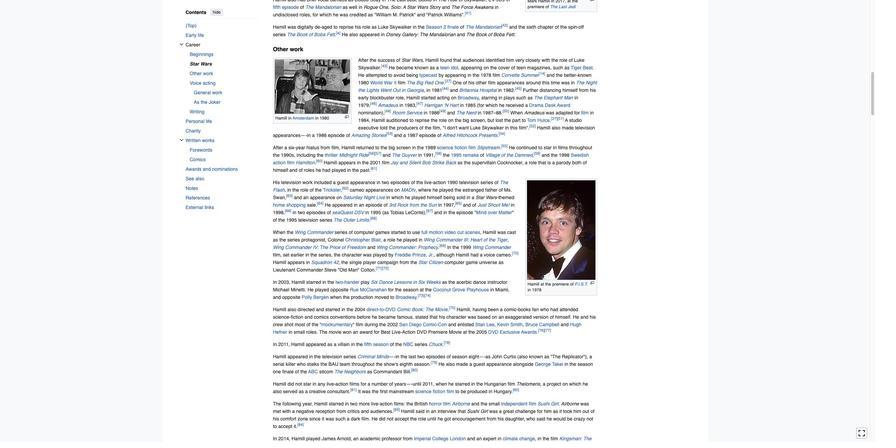 Task type: locate. For each thing, give the bounding box(es) containing it.
x small image
[[179, 42, 183, 46], [179, 138, 183, 142]]

0 vertical spatial x small image
[[179, 42, 183, 46]]

1 vertical spatial x small image
[[179, 138, 183, 142]]



Task type: vqa. For each thing, say whether or not it's contained in the screenshot.
x small icon to the top
yes



Task type: describe. For each thing, give the bounding box(es) containing it.
1 x small image from the top
[[179, 42, 183, 46]]

2 x small image from the top
[[179, 138, 183, 142]]

fullscreen image
[[859, 430, 865, 437]]



